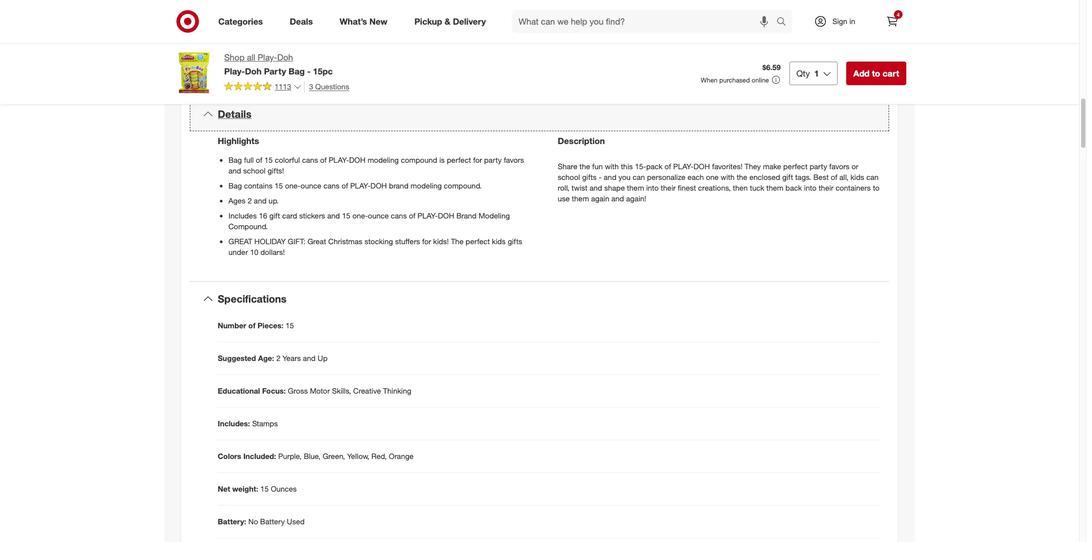 Task type: vqa. For each thing, say whether or not it's contained in the screenshot.


Task type: locate. For each thing, give the bounding box(es) containing it.
1 vertical spatial ounce
[[368, 211, 389, 220]]

0 horizontal spatial for
[[422, 237, 431, 246]]

questions
[[315, 82, 349, 91]]

can up 'containers'
[[867, 173, 879, 182]]

dollars!
[[261, 248, 285, 257]]

favors inside 'share the fun with this 15-pack of play-doh favorites! they make perfect party favors or school gifts - and you can personalize each one with the enclosed gift tags. best of all, kids can roll, twist and shape them into their finest creations, then tuck them back into their containers to use them again and again!'
[[830, 162, 850, 171]]

modeling up brand
[[368, 155, 399, 165]]

2 vertical spatial cans
[[391, 211, 407, 220]]

0 vertical spatial ounce
[[301, 181, 322, 190]]

0 horizontal spatial can
[[633, 173, 645, 182]]

gifts
[[582, 173, 597, 182], [508, 237, 522, 246]]

school down share
[[558, 173, 580, 182]]

15 up christmas
[[342, 211, 350, 220]]

contains
[[244, 181, 273, 190]]

1 horizontal spatial favors
[[830, 162, 850, 171]]

0 horizontal spatial party
[[484, 155, 502, 165]]

for inside great holiday gift: great christmas stocking stuffers for kids! the perfect kids gifts under 10 dollars!
[[422, 237, 431, 246]]

2 can from the left
[[867, 173, 879, 182]]

0 vertical spatial -
[[307, 66, 311, 77]]

bag left the full
[[229, 155, 242, 165]]

kids inside great holiday gift: great christmas stocking stuffers for kids! the perfect kids gifts under 10 dollars!
[[492, 237, 506, 246]]

0 horizontal spatial play-
[[224, 66, 245, 77]]

their down best
[[819, 183, 834, 192]]

1
[[815, 68, 819, 79]]

0 vertical spatial modeling
[[368, 155, 399, 165]]

bag contains 15 one-ounce cans of play-doh brand modeling compound.
[[229, 181, 482, 190]]

can
[[633, 173, 645, 182], [867, 173, 879, 182]]

then
[[733, 183, 748, 192]]

favors up the all, in the right top of the page
[[830, 162, 850, 171]]

1 horizontal spatial 2
[[276, 354, 281, 363]]

1 horizontal spatial modeling
[[411, 181, 442, 190]]

perfect
[[447, 155, 471, 165], [784, 162, 808, 171], [466, 237, 490, 246]]

into down personalize
[[646, 183, 659, 192]]

doh up party at the top left of page
[[277, 52, 293, 63]]

one- up christmas
[[353, 211, 368, 220]]

bag
[[289, 66, 305, 77], [229, 155, 242, 165], [229, 181, 242, 190]]

15 left "ounces"
[[260, 485, 269, 494]]

1 horizontal spatial doh
[[277, 52, 293, 63]]

0 horizontal spatial doh
[[245, 66, 262, 77]]

1 horizontal spatial their
[[819, 183, 834, 192]]

1 horizontal spatial gift
[[783, 173, 793, 182]]

new
[[370, 16, 388, 27]]

play- down bag full of 15 colorful cans of play-doh modeling compound is perfect for party favors and school gifts!
[[350, 181, 371, 190]]

1 horizontal spatial with
[[721, 173, 735, 182]]

perfect right "the"
[[466, 237, 490, 246]]

gift up back at the right of the page
[[783, 173, 793, 182]]

to right 'containers'
[[873, 183, 880, 192]]

0 horizontal spatial kids
[[492, 237, 506, 246]]

1 vertical spatial modeling
[[411, 181, 442, 190]]

ounce up stickers
[[301, 181, 322, 190]]

1 horizontal spatial one-
[[353, 211, 368, 220]]

description
[[558, 136, 605, 146]]

them down enclosed
[[767, 183, 784, 192]]

play- up bag contains 15 one-ounce cans of play-doh brand modeling compound.
[[329, 155, 349, 165]]

doh down all
[[245, 66, 262, 77]]

them down twist
[[572, 194, 589, 203]]

play- up each
[[673, 162, 694, 171]]

1 vertical spatial doh
[[245, 66, 262, 77]]

enclosed
[[750, 173, 781, 182]]

make
[[763, 162, 782, 171]]

0 horizontal spatial modeling
[[368, 155, 399, 165]]

1 vertical spatial -
[[599, 173, 602, 182]]

into down tags.
[[804, 183, 817, 192]]

bag inside bag full of 15 colorful cans of play-doh modeling compound is perfect for party favors and school gifts!
[[229, 155, 242, 165]]

0 vertical spatial kids
[[851, 173, 865, 182]]

them up again!
[[627, 183, 644, 192]]

battery
[[260, 517, 285, 527]]

perfect inside great holiday gift: great christmas stocking stuffers for kids! the perfect kids gifts under 10 dollars!
[[466, 237, 490, 246]]

one- inside the includes 16 gift card stickers and 15 one-ounce cans of play-doh brand modeling compound.
[[353, 211, 368, 220]]

play-
[[258, 52, 277, 63], [224, 66, 245, 77]]

1 horizontal spatial school
[[558, 173, 580, 182]]

gift right 16
[[269, 211, 280, 220]]

0 horizontal spatial school
[[243, 166, 266, 175]]

1 horizontal spatial -
[[599, 173, 602, 182]]

show more images
[[313, 22, 387, 32]]

orange
[[389, 452, 414, 461]]

0 vertical spatial play-
[[258, 52, 277, 63]]

party inside 'share the fun with this 15-pack of play-doh favorites! they make perfect party favors or school gifts - and you can personalize each one with the enclosed gift tags. best of all, kids can roll, twist and shape them into their finest creations, then tuck them back into their containers to use them again and again!'
[[810, 162, 828, 171]]

0 horizontal spatial their
[[661, 183, 676, 192]]

15-
[[635, 162, 646, 171]]

1 horizontal spatial for
[[473, 155, 482, 165]]

2 horizontal spatial cans
[[391, 211, 407, 220]]

bag up the ages
[[229, 181, 242, 190]]

and left the up.
[[254, 196, 267, 205]]

school
[[243, 166, 266, 175], [558, 173, 580, 182]]

1 vertical spatial for
[[422, 237, 431, 246]]

stocking
[[365, 237, 393, 246]]

for up compound.
[[473, 155, 482, 165]]

full
[[244, 155, 254, 165]]

2 into from the left
[[804, 183, 817, 192]]

party up best
[[810, 162, 828, 171]]

school inside 'share the fun with this 15-pack of play-doh favorites! they make perfect party favors or school gifts - and you can personalize each one with the enclosed gift tags. best of all, kids can roll, twist and shape them into their finest creations, then tuck them back into their containers to use them again and again!'
[[558, 173, 580, 182]]

doh
[[277, 52, 293, 63], [245, 66, 262, 77]]

bag inside shop all play-doh play-doh party bag - 15pc
[[289, 66, 305, 77]]

gifts down fun
[[582, 173, 597, 182]]

net
[[218, 485, 230, 494]]

1 horizontal spatial kids
[[851, 173, 865, 182]]

0 horizontal spatial ounce
[[301, 181, 322, 190]]

1 horizontal spatial can
[[867, 173, 879, 182]]

1 vertical spatial the
[[737, 173, 748, 182]]

- left 15pc
[[307, 66, 311, 77]]

school down the full
[[243, 166, 266, 175]]

0 vertical spatial gift
[[783, 173, 793, 182]]

3
[[309, 82, 313, 91]]

best
[[814, 173, 829, 182]]

can down the 15-
[[633, 173, 645, 182]]

1 horizontal spatial them
[[627, 183, 644, 192]]

one- down the "colorful"
[[285, 181, 301, 190]]

play- inside the includes 16 gift card stickers and 15 one-ounce cans of play-doh brand modeling compound.
[[418, 211, 438, 220]]

number of pieces: 15
[[218, 321, 294, 330]]

party right is
[[484, 155, 502, 165]]

perfect inside 'share the fun with this 15-pack of play-doh favorites! they make perfect party favors or school gifts - and you can personalize each one with the enclosed gift tags. best of all, kids can roll, twist and shape them into their finest creations, then tuck them back into their containers to use them again and again!'
[[784, 162, 808, 171]]

0 vertical spatial cans
[[302, 155, 318, 165]]

includes 16 gift card stickers and 15 one-ounce cans of play-doh brand modeling compound.
[[229, 211, 510, 231]]

1 vertical spatial to
[[873, 183, 880, 192]]

gifts inside 'share the fun with this 15-pack of play-doh favorites! they make perfect party favors or school gifts - and you can personalize each one with the enclosed gift tags. best of all, kids can roll, twist and shape them into their finest creations, then tuck them back into their containers to use them again and again!'
[[582, 173, 597, 182]]

ounces
[[271, 485, 297, 494]]

play- up kids! at the top left of the page
[[418, 211, 438, 220]]

gifts down modeling
[[508, 237, 522, 246]]

in
[[850, 17, 856, 26]]

delivery
[[453, 16, 486, 27]]

you
[[619, 173, 631, 182]]

cans inside bag full of 15 colorful cans of play-doh modeling compound is perfect for party favors and school gifts!
[[302, 155, 318, 165]]

0 horizontal spatial cans
[[302, 155, 318, 165]]

to right add
[[872, 68, 881, 79]]

0 horizontal spatial one-
[[285, 181, 301, 190]]

0 horizontal spatial -
[[307, 66, 311, 77]]

1 horizontal spatial gifts
[[582, 173, 597, 182]]

great holiday gift: great christmas stocking stuffers for kids! the perfect kids gifts under 10 dollars!
[[229, 237, 522, 257]]

of left the all, in the right top of the page
[[831, 173, 838, 182]]

and down highlights
[[229, 166, 241, 175]]

1 horizontal spatial party
[[810, 162, 828, 171]]

doh inside bag full of 15 colorful cans of play-doh modeling compound is perfect for party favors and school gifts!
[[349, 155, 366, 165]]

$6.59
[[763, 63, 781, 72]]

favors for bag full of 15 colorful cans of play-doh modeling compound is perfect for party favors and school gifts!
[[504, 155, 524, 165]]

0 vertical spatial doh
[[277, 52, 293, 63]]

1 horizontal spatial into
[[804, 183, 817, 192]]

with right fun
[[605, 162, 619, 171]]

cans up stuffers at the top left of the page
[[391, 211, 407, 220]]

0 vertical spatial with
[[605, 162, 619, 171]]

16
[[259, 211, 267, 220]]

gifts!
[[268, 166, 284, 175]]

great
[[229, 237, 252, 246]]

and right stickers
[[327, 211, 340, 220]]

of inside the includes 16 gift card stickers and 15 one-ounce cans of play-doh brand modeling compound.
[[409, 211, 416, 220]]

details
[[218, 108, 252, 120]]

0 horizontal spatial into
[[646, 183, 659, 192]]

school inside bag full of 15 colorful cans of play-doh modeling compound is perfect for party favors and school gifts!
[[243, 166, 266, 175]]

1 vertical spatial bag
[[229, 155, 242, 165]]

15
[[265, 155, 273, 165], [275, 181, 283, 190], [342, 211, 350, 220], [286, 321, 294, 330], [260, 485, 269, 494]]

brand
[[389, 181, 409, 190]]

1 vertical spatial cans
[[324, 181, 340, 190]]

and
[[229, 166, 241, 175], [604, 173, 617, 182], [590, 183, 602, 192], [612, 194, 624, 203], [254, 196, 267, 205], [327, 211, 340, 220], [303, 354, 316, 363]]

compound
[[401, 155, 437, 165]]

ounce up stocking
[[368, 211, 389, 220]]

favors for share the fun with this 15-pack of play-doh favorites! they make perfect party favors or school gifts - and you can personalize each one with the enclosed gift tags. best of all, kids can roll, twist and shape them into their finest creations, then tuck them back into their containers to use them again and again!
[[830, 162, 850, 171]]

0 vertical spatial one-
[[285, 181, 301, 190]]

pieces:
[[258, 321, 284, 330]]

2 horizontal spatial them
[[767, 183, 784, 192]]

share
[[558, 162, 578, 171]]

0 horizontal spatial the
[[580, 162, 590, 171]]

specifications
[[218, 293, 287, 305]]

gift
[[783, 173, 793, 182], [269, 211, 280, 220]]

1 into from the left
[[646, 183, 659, 192]]

1 vertical spatial one-
[[353, 211, 368, 220]]

and up the 'shape'
[[604, 173, 617, 182]]

party
[[484, 155, 502, 165], [810, 162, 828, 171]]

bag for full
[[229, 155, 242, 165]]

0 vertical spatial to
[[872, 68, 881, 79]]

party inside bag full of 15 colorful cans of play-doh modeling compound is perfect for party favors and school gifts!
[[484, 155, 502, 165]]

and inside bag full of 15 colorful cans of play-doh modeling compound is perfect for party favors and school gifts!
[[229, 166, 241, 175]]

play-
[[329, 155, 349, 165], [673, 162, 694, 171], [350, 181, 371, 190], [418, 211, 438, 220]]

1 horizontal spatial ounce
[[368, 211, 389, 220]]

0 horizontal spatial 2
[[248, 196, 252, 205]]

of up stuffers at the top left of the page
[[409, 211, 416, 220]]

2 right the age:
[[276, 354, 281, 363]]

doh inside the includes 16 gift card stickers and 15 one-ounce cans of play-doh brand modeling compound.
[[438, 211, 454, 220]]

party for for
[[484, 155, 502, 165]]

green,
[[323, 452, 345, 461]]

1 horizontal spatial cans
[[324, 181, 340, 190]]

kids down "or"
[[851, 173, 865, 182]]

0 vertical spatial bag
[[289, 66, 305, 77]]

play- down shop
[[224, 66, 245, 77]]

15 up gifts!
[[265, 155, 273, 165]]

up.
[[269, 196, 279, 205]]

play- up party at the top left of page
[[258, 52, 277, 63]]

perfect right is
[[447, 155, 471, 165]]

for
[[473, 155, 482, 165], [422, 237, 431, 246]]

2 vertical spatial bag
[[229, 181, 242, 190]]

to
[[872, 68, 881, 79], [873, 183, 880, 192]]

0 horizontal spatial gift
[[269, 211, 280, 220]]

for left kids! at the top left of the page
[[422, 237, 431, 246]]

0 vertical spatial for
[[473, 155, 482, 165]]

school for the
[[558, 173, 580, 182]]

image of play-doh party bag - 15pc image
[[173, 52, 216, 94]]

0 horizontal spatial gifts
[[508, 237, 522, 246]]

1 vertical spatial 2
[[276, 354, 281, 363]]

holiday
[[255, 237, 286, 246]]

the up then
[[737, 173, 748, 182]]

1113 link
[[224, 81, 302, 94]]

the
[[451, 237, 464, 246]]

gift:
[[288, 237, 306, 246]]

modeling down compound
[[411, 181, 442, 190]]

their down personalize
[[661, 183, 676, 192]]

colors
[[218, 452, 241, 461]]

battery:
[[218, 517, 246, 527]]

1 vertical spatial kids
[[492, 237, 506, 246]]

15 right pieces:
[[286, 321, 294, 330]]

doh
[[349, 155, 366, 165], [694, 162, 710, 171], [371, 181, 387, 190], [438, 211, 454, 220]]

2 right the ages
[[248, 196, 252, 205]]

use
[[558, 194, 570, 203]]

kids down modeling
[[492, 237, 506, 246]]

1 horizontal spatial the
[[737, 173, 748, 182]]

0 horizontal spatial favors
[[504, 155, 524, 165]]

bag for contains
[[229, 181, 242, 190]]

0 vertical spatial gifts
[[582, 173, 597, 182]]

1 vertical spatial play-
[[224, 66, 245, 77]]

- down fun
[[599, 173, 602, 182]]

cans right the "colorful"
[[302, 155, 318, 165]]

4 link
[[881, 10, 905, 33]]

weight:
[[232, 485, 258, 494]]

What can we help you find? suggestions appear below search field
[[512, 10, 780, 33]]

includes:
[[218, 419, 250, 428]]

1 horizontal spatial play-
[[258, 52, 277, 63]]

with down favorites!
[[721, 173, 735, 182]]

tuck
[[750, 183, 765, 192]]

the left fun
[[580, 162, 590, 171]]

personalize
[[647, 173, 686, 182]]

favors inside bag full of 15 colorful cans of play-doh modeling compound is perfect for party favors and school gifts!
[[504, 155, 524, 165]]

favors down details dropdown button
[[504, 155, 524, 165]]

bag up 1113
[[289, 66, 305, 77]]

0 horizontal spatial with
[[605, 162, 619, 171]]

with
[[605, 162, 619, 171], [721, 173, 735, 182]]

0 vertical spatial 2
[[248, 196, 252, 205]]

1 vertical spatial gift
[[269, 211, 280, 220]]

cans up stickers
[[324, 181, 340, 190]]

1 vertical spatial gifts
[[508, 237, 522, 246]]

1 vertical spatial with
[[721, 173, 735, 182]]

cans
[[302, 155, 318, 165], [324, 181, 340, 190], [391, 211, 407, 220]]

favorites!
[[712, 162, 743, 171]]

perfect up tags.
[[784, 162, 808, 171]]



Task type: describe. For each thing, give the bounding box(es) containing it.
is
[[439, 155, 445, 165]]

deals
[[290, 16, 313, 27]]

number
[[218, 321, 246, 330]]

15 inside bag full of 15 colorful cans of play-doh modeling compound is perfect for party favors and school gifts!
[[265, 155, 273, 165]]

specifications button
[[190, 282, 890, 316]]

gift inside 'share the fun with this 15-pack of play-doh favorites! they make perfect party favors or school gifts - and you can personalize each one with the enclosed gift tags. best of all, kids can roll, twist and shape them into their finest creations, then tuck them back into their containers to use them again and again!'
[[783, 173, 793, 182]]

qty 1
[[797, 68, 819, 79]]

and down the 'shape'
[[612, 194, 624, 203]]

again
[[591, 194, 610, 203]]

skills,
[[332, 387, 351, 396]]

online
[[752, 76, 769, 84]]

all
[[247, 52, 255, 63]]

what's new
[[340, 16, 388, 27]]

used
[[287, 517, 305, 527]]

colorful
[[275, 155, 300, 165]]

net weight: 15 ounces
[[218, 485, 297, 494]]

categories link
[[209, 10, 276, 33]]

gift inside the includes 16 gift card stickers and 15 one-ounce cans of play-doh brand modeling compound.
[[269, 211, 280, 220]]

of up personalize
[[665, 162, 671, 171]]

to inside 'share the fun with this 15-pack of play-doh favorites! they make perfect party favors or school gifts - and you can personalize each one with the enclosed gift tags. best of all, kids can roll, twist and shape them into their finest creations, then tuck them back into their containers to use them again and again!'
[[873, 183, 880, 192]]

to inside button
[[872, 68, 881, 79]]

shop all play-doh play-doh party bag - 15pc
[[224, 52, 333, 77]]

10
[[250, 248, 259, 257]]

modeling
[[479, 211, 510, 220]]

card
[[282, 211, 297, 220]]

stickers
[[299, 211, 325, 220]]

sign
[[833, 17, 848, 26]]

shop
[[224, 52, 245, 63]]

search
[[772, 17, 798, 28]]

ages
[[229, 196, 246, 205]]

15 inside the includes 16 gift card stickers and 15 one-ounce cans of play-doh brand modeling compound.
[[342, 211, 350, 220]]

party for perfect
[[810, 162, 828, 171]]

2 their from the left
[[819, 183, 834, 192]]

perfect inside bag full of 15 colorful cans of play-doh modeling compound is perfect for party favors and school gifts!
[[447, 155, 471, 165]]

show more images button
[[306, 15, 394, 39]]

&
[[445, 16, 451, 27]]

creative
[[353, 387, 381, 396]]

sign in link
[[805, 10, 872, 33]]

add to cart
[[854, 68, 900, 79]]

what's
[[340, 16, 367, 27]]

1 their from the left
[[661, 183, 676, 192]]

they
[[745, 162, 761, 171]]

years
[[283, 354, 301, 363]]

and up again
[[590, 183, 602, 192]]

purchased
[[720, 76, 750, 84]]

one
[[706, 173, 719, 182]]

modeling inside bag full of 15 colorful cans of play-doh modeling compound is perfect for party favors and school gifts!
[[368, 155, 399, 165]]

and inside the includes 16 gift card stickers and 15 one-ounce cans of play-doh brand modeling compound.
[[327, 211, 340, 220]]

doh inside 'share the fun with this 15-pack of play-doh favorites! they make perfect party favors or school gifts - and you can personalize each one with the enclosed gift tags. best of all, kids can roll, twist and shape them into their finest creations, then tuck them back into their containers to use them again and again!'
[[694, 162, 710, 171]]

motor
[[310, 387, 330, 396]]

purple,
[[278, 452, 302, 461]]

or
[[852, 162, 859, 171]]

cart
[[883, 68, 900, 79]]

school for full
[[243, 166, 266, 175]]

gifts inside great holiday gift: great christmas stocking stuffers for kids! the perfect kids gifts under 10 dollars!
[[508, 237, 522, 246]]

of right the full
[[256, 155, 262, 165]]

details button
[[190, 97, 890, 131]]

ounce inside the includes 16 gift card stickers and 15 one-ounce cans of play-doh brand modeling compound.
[[368, 211, 389, 220]]

each
[[688, 173, 704, 182]]

shape
[[605, 183, 625, 192]]

educational
[[218, 387, 260, 396]]

play- inside bag full of 15 colorful cans of play-doh modeling compound is perfect for party favors and school gifts!
[[329, 155, 349, 165]]

add
[[854, 68, 870, 79]]

yellow,
[[347, 452, 369, 461]]

0 horizontal spatial them
[[572, 194, 589, 203]]

for inside bag full of 15 colorful cans of play-doh modeling compound is perfect for party favors and school gifts!
[[473, 155, 482, 165]]

1113
[[275, 82, 291, 91]]

containers
[[836, 183, 871, 192]]

cans for ounce
[[324, 181, 340, 190]]

share the fun with this 15-pack of play-doh favorites! they make perfect party favors or school gifts - and you can personalize each one with the enclosed gift tags. best of all, kids can roll, twist and shape them into their finest creations, then tuck them back into their containers to use them again and again!
[[558, 162, 880, 203]]

red,
[[372, 452, 387, 461]]

focus:
[[262, 387, 286, 396]]

finest
[[678, 183, 696, 192]]

cans for colorful
[[302, 155, 318, 165]]

play- inside 'share the fun with this 15-pack of play-doh favorites! they make perfect party favors or school gifts - and you can personalize each one with the enclosed gift tags. best of all, kids can roll, twist and shape them into their finest creations, then tuck them back into their containers to use them again and again!'
[[673, 162, 694, 171]]

compound.
[[444, 181, 482, 190]]

brand
[[457, 211, 477, 220]]

of right the "colorful"
[[320, 155, 327, 165]]

creations,
[[698, 183, 731, 192]]

up
[[318, 354, 328, 363]]

blue,
[[304, 452, 321, 461]]

1 can from the left
[[633, 173, 645, 182]]

of left pieces:
[[248, 321, 256, 330]]

more
[[337, 22, 357, 32]]

3 questions link
[[304, 81, 349, 93]]

again!
[[626, 194, 647, 203]]

of down bag full of 15 colorful cans of play-doh modeling compound is perfect for party favors and school gifts!
[[342, 181, 348, 190]]

- inside shop all play-doh play-doh party bag - 15pc
[[307, 66, 311, 77]]

0 vertical spatial the
[[580, 162, 590, 171]]

cans inside the includes 16 gift card stickers and 15 one-ounce cans of play-doh brand modeling compound.
[[391, 211, 407, 220]]

pack
[[646, 162, 663, 171]]

tags.
[[795, 173, 812, 182]]

this
[[621, 162, 633, 171]]

colors included: purple, blue, green, yellow, red, orange
[[218, 452, 414, 461]]

15 down gifts!
[[275, 181, 283, 190]]

kids inside 'share the fun with this 15-pack of play-doh favorites! they make perfect party favors or school gifts - and you can personalize each one with the enclosed gift tags. best of all, kids can roll, twist and shape them into their finest creations, then tuck them back into their containers to use them again and again!'
[[851, 173, 865, 182]]

and left up
[[303, 354, 316, 363]]

15pc
[[313, 66, 333, 77]]

deals link
[[281, 10, 326, 33]]

age:
[[258, 354, 274, 363]]

pickup & delivery
[[415, 16, 486, 27]]

compound.
[[229, 222, 268, 231]]

- inside 'share the fun with this 15-pack of play-doh favorites! they make perfect party favors or school gifts - and you can personalize each one with the enclosed gift tags. best of all, kids can roll, twist and shape them into their finest creations, then tuck them back into their containers to use them again and again!'
[[599, 173, 602, 182]]

stuffers
[[395, 237, 420, 246]]

included:
[[243, 452, 276, 461]]

party
[[264, 66, 286, 77]]

4
[[897, 11, 900, 18]]

when
[[701, 76, 718, 84]]



